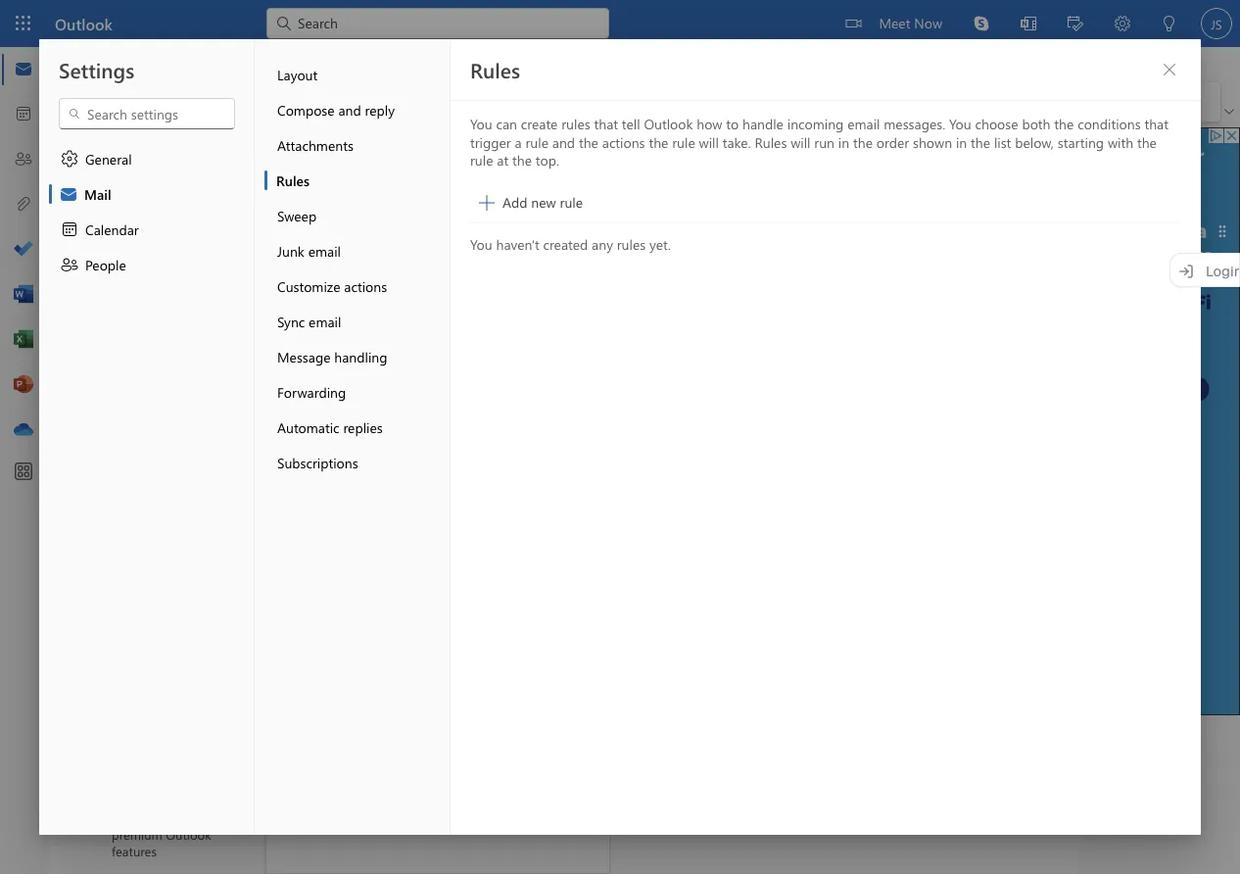Task type: describe. For each thing, give the bounding box(es) containing it.
onedrive image
[[14, 420, 33, 440]]

0 horizontal spatial your
[[367, 276, 394, 295]]

add
[[503, 193, 528, 211]]

outlook link
[[55, 0, 113, 47]]

 button
[[563, 141, 594, 169]]

automatic replies
[[277, 418, 383, 436]]

all
[[376, 715, 393, 733]]

how
[[697, 115, 723, 133]]

layout group
[[316, 82, 509, 118]]

2 that from the left
[[1145, 115, 1169, 133]]

home button
[[98, 47, 164, 77]]

send a message
[[318, 394, 415, 412]]

0 vertical spatial rules
[[470, 56, 520, 83]]

outlook inside banner
[[55, 13, 113, 34]]

haven't
[[496, 235, 540, 253]]

done
[[396, 715, 428, 733]]

 for 
[[60, 149, 79, 169]]

application containing settings
[[0, 0, 1241, 874]]

rules button
[[265, 163, 450, 198]]


[[68, 107, 81, 121]]

confirm time zone
[[318, 316, 430, 334]]

and inside button
[[339, 100, 361, 119]]

 button
[[80, 131, 114, 168]]

more apps image
[[14, 463, 33, 482]]

customize
[[277, 277, 341, 295]]

junk
[[277, 242, 305, 260]]

favorites tree
[[71, 123, 228, 327]]

365
[[451, 472, 474, 491]]


[[60, 220, 79, 239]]

you left choose
[[950, 115, 972, 133]]

tab list containing home
[[97, 47, 282, 77]]

you for you haven't created any rules yet.
[[470, 235, 493, 253]]

you haven't created any rules yet.
[[470, 235, 671, 253]]

 button
[[58, 48, 97, 81]]

sync email
[[277, 312, 341, 330]]

compose
[[277, 100, 335, 119]]

rule left how
[[673, 133, 696, 151]]

at
[[497, 151, 509, 169]]

rule left 
[[560, 193, 583, 211]]

outlook inside 'message list' section
[[343, 433, 392, 451]]

1 horizontal spatial rules
[[617, 235, 646, 253]]

contacts
[[363, 355, 413, 373]]


[[286, 276, 306, 296]]

document containing settings
[[0, 0, 1241, 874]]

and inside you can create rules that tell outlook how to handle incoming email messages. you choose both the conditions that trigger a rule and the actions the rule will take. rules will run in the order shown in the list below, starting with the rule at the top.
[[553, 133, 575, 151]]

handling
[[335, 347, 388, 366]]

all done for the day enjoy your empty inbox.
[[365, 715, 511, 759]]

starting
[[1058, 133, 1105, 151]]

0
[[318, 237, 325, 255]]

layout
[[277, 65, 318, 83]]

tell
[[622, 115, 641, 133]]

time
[[370, 316, 397, 334]]

attachments
[[277, 136, 354, 154]]

new
[[532, 193, 556, 211]]

1 that from the left
[[594, 115, 618, 133]]

settings
[[126, 92, 173, 111]]

reply
[[365, 100, 395, 119]]


[[286, 316, 306, 335]]

layout button
[[265, 57, 450, 92]]


[[568, 146, 588, 166]]

email for sync email
[[309, 312, 341, 330]]

both
[[1023, 115, 1051, 133]]

favorites tree item
[[71, 131, 228, 171]]

meet
[[880, 13, 911, 31]]

sync email button
[[265, 304, 450, 339]]

to do image
[[14, 240, 33, 260]]

you for you can create rules that tell outlook how to handle incoming email messages. you choose both the conditions that trigger a rule and the actions the rule will take. rules will run in the order shown in the list below, starting with the rule at the top.
[[470, 115, 493, 133]]

automatic
[[277, 418, 340, 436]]

a inside you can create rules that tell outlook how to handle incoming email messages. you choose both the conditions that trigger a rule and the actions the rule will take. rules will run in the order shown in the list below, starting with the rule at the top.
[[515, 133, 522, 151]]


[[286, 433, 306, 453]]

messages.
[[884, 115, 946, 133]]

the right the "top."
[[579, 133, 599, 151]]

customize actions button
[[265, 269, 450, 304]]

get started
[[278, 195, 348, 213]]


[[67, 54, 88, 75]]

mobile
[[395, 433, 437, 451]]

calendar
[[85, 220, 139, 238]]


[[1162, 62, 1178, 77]]

dialog containing settings
[[0, 0, 1241, 874]]

sync
[[277, 312, 305, 330]]

excel image
[[14, 330, 33, 350]]

send
[[318, 394, 348, 412]]

features
[[112, 843, 157, 860]]

trigger
[[470, 133, 511, 151]]

 calendar
[[60, 220, 139, 239]]

view
[[93, 92, 122, 111]]


[[286, 355, 306, 374]]

the right at at the top
[[513, 151, 532, 169]]

subscriptions button
[[265, 445, 450, 480]]

1 in from the left
[[839, 133, 850, 151]]

zone
[[401, 316, 430, 334]]

outlook banner
[[0, 0, 1241, 47]]

favorites
[[118, 139, 181, 160]]

inbox rules element
[[470, 115, 1182, 278]]

of
[[329, 237, 341, 255]]

your inside "all done for the day enjoy your empty inbox."
[[402, 740, 429, 759]]

rules inside you can create rules that tell outlook how to handle incoming email messages. you choose both the conditions that trigger a rule and the actions the rule will take. rules will run in the order shown in the list below, starting with the rule at the top.
[[755, 133, 787, 151]]


[[90, 142, 106, 157]]

premium outlook features button
[[71, 782, 265, 874]]

people image
[[14, 150, 33, 170]]


[[116, 220, 135, 239]]

 button
[[1155, 54, 1186, 85]]

message
[[362, 394, 415, 412]]

compose and reply
[[277, 100, 395, 119]]

customize actions
[[277, 277, 387, 295]]

 button
[[576, 188, 608, 220]]

the left the list
[[971, 133, 991, 151]]



Task type: vqa. For each thing, say whether or not it's contained in the screenshot.
 Trending news: Putin Powerless to Complain About China… and more on the left bottom
no



Task type: locate. For each thing, give the bounding box(es) containing it.
to right upgrade in the bottom of the page
[[374, 472, 386, 491]]

choose
[[318, 276, 363, 295]]

get for get outlook mobile
[[318, 433, 339, 451]]

1 vertical spatial and
[[553, 133, 575, 151]]

mail
[[84, 185, 111, 203]]

0 horizontal spatial rules
[[276, 171, 310, 189]]

powerpoint image
[[14, 375, 33, 395]]

files image
[[14, 195, 33, 215]]

1 vertical spatial get
[[318, 433, 339, 451]]

handle
[[743, 115, 784, 133]]

0 vertical spatial 
[[70, 92, 89, 112]]

6
[[345, 237, 352, 255]]

and left "reply"
[[339, 100, 361, 119]]

1 horizontal spatial and
[[553, 133, 575, 151]]

message
[[277, 347, 331, 366]]

with
[[1108, 133, 1134, 151]]

to right how
[[727, 115, 739, 133]]


[[116, 259, 135, 278]]

mail image
[[14, 60, 33, 79]]

email right run
[[848, 115, 881, 133]]

rules inside button
[[276, 171, 310, 189]]

0 horizontal spatial to
[[374, 472, 386, 491]]

that left the "tell"
[[594, 115, 618, 133]]

0 vertical spatial your
[[367, 276, 394, 295]]

1 horizontal spatial in
[[957, 133, 968, 151]]

your left look
[[367, 276, 394, 295]]

order
[[877, 133, 910, 151]]

junk email button
[[265, 233, 450, 269]]

actions
[[603, 133, 645, 151], [344, 277, 387, 295]]

rules up get started
[[276, 171, 310, 189]]

0 vertical spatial rules
[[562, 115, 591, 133]]

1 horizontal spatial will
[[791, 133, 811, 151]]

confirm
[[318, 316, 366, 334]]

junk email
[[277, 242, 341, 260]]

import contacts
[[318, 355, 413, 373]]

shown
[[913, 133, 953, 151]]

 left  button
[[60, 149, 79, 169]]

rules up  "button" on the top
[[562, 115, 591, 133]]

premium outlook features
[[112, 826, 211, 860]]

choose your look
[[318, 276, 424, 295]]

settings tab list
[[39, 39, 255, 835]]

in
[[839, 133, 850, 151], [957, 133, 968, 151]]

dialog
[[0, 0, 1241, 874]]

0 vertical spatial actions
[[603, 133, 645, 151]]

the right for
[[454, 715, 474, 733]]

help button
[[224, 47, 282, 77]]

will
[[699, 133, 719, 151], [791, 133, 811, 151]]

the right both on the right top of the page
[[1055, 115, 1075, 133]]

can
[[496, 115, 517, 133]]

the right with
[[1138, 133, 1157, 151]]

outlook up  button
[[55, 13, 113, 34]]

1 vertical spatial rules
[[617, 235, 646, 253]]

Search settings search field
[[81, 104, 215, 123]]

sweep button
[[265, 198, 450, 233]]

1 will from the left
[[699, 133, 719, 151]]

rule left at at the top
[[470, 151, 493, 169]]

and right the can
[[553, 133, 575, 151]]

premium
[[112, 826, 162, 843]]

0 vertical spatial get
[[278, 195, 300, 213]]

home
[[112, 53, 149, 71]]

that right with
[[1145, 115, 1169, 133]]

the inside "all done for the day enjoy your empty inbox."
[[454, 715, 474, 733]]

 inside settings tab list
[[60, 149, 79, 169]]

any
[[592, 235, 613, 253]]

rule right the can
[[526, 133, 549, 151]]

you left haven't
[[470, 235, 493, 253]]

1 vertical spatial email
[[308, 242, 341, 260]]

subscriptions
[[277, 453, 358, 471]]

1 vertical spatial a
[[352, 394, 359, 412]]

0 vertical spatial and
[[339, 100, 361, 119]]

you left the can
[[470, 115, 493, 133]]

run
[[815, 133, 835, 151]]

0 horizontal spatial actions
[[344, 277, 387, 295]]

a
[[515, 133, 522, 151], [352, 394, 359, 412]]

document
[[0, 0, 1241, 874]]

your down done
[[402, 740, 429, 759]]

 for  view settings
[[70, 92, 89, 112]]

rules heading
[[470, 56, 520, 83]]


[[70, 92, 89, 112], [60, 149, 79, 169]]

0 vertical spatial a
[[515, 133, 522, 151]]


[[286, 394, 306, 414]]

get left started
[[278, 195, 300, 213]]

the left order
[[854, 133, 873, 151]]

people
[[85, 255, 126, 273]]

actions inside customize actions 'button'
[[344, 277, 387, 295]]

0 horizontal spatial and
[[339, 100, 361, 119]]

1 vertical spatial rules
[[755, 133, 787, 151]]

a right send
[[352, 394, 359, 412]]

2 in from the left
[[957, 133, 968, 151]]

will left take.
[[699, 133, 719, 151]]


[[846, 16, 862, 31]]

0 horizontal spatial will
[[699, 133, 719, 151]]

rules inside you can create rules that tell outlook how to handle incoming email messages. you choose both the conditions that trigger a rule and the actions the rule will take. rules will run in the order shown in the list below, starting with the rule at the top.
[[562, 115, 591, 133]]

compose and reply button
[[265, 92, 450, 127]]

create
[[521, 115, 558, 133]]

2 vertical spatial email
[[309, 312, 341, 330]]

general
[[85, 149, 132, 168]]


[[286, 237, 306, 257]]

rules right take.
[[755, 133, 787, 151]]

the
[[1055, 115, 1075, 133], [579, 133, 599, 151], [649, 133, 669, 151], [854, 133, 873, 151], [971, 133, 991, 151], [1138, 133, 1157, 151], [513, 151, 532, 169], [454, 715, 474, 733]]

a inside section
[[352, 394, 359, 412]]

empty
[[433, 740, 471, 759]]

1 horizontal spatial your
[[402, 740, 429, 759]]

the right the "tell"
[[649, 133, 669, 151]]

get up the subscriptions
[[318, 433, 339, 451]]

rules tab panel
[[451, 39, 1202, 835]]

0 vertical spatial to
[[727, 115, 739, 133]]

to inside you can create rules that tell outlook how to handle incoming email messages. you choose both the conditions that trigger a rule and the actions the rule will take. rules will run in the order shown in the list below, starting with the rule at the top.
[[727, 115, 739, 133]]

outlook right the "tell"
[[644, 115, 693, 133]]

created
[[543, 235, 588, 253]]

get for get started
[[278, 195, 300, 213]]

email inside you can create rules that tell outlook how to handle incoming email messages. you choose both the conditions that trigger a rule and the actions the rule will take. rules will run in the order shown in the list below, starting with the rule at the top.
[[848, 115, 881, 133]]

below,
[[1016, 133, 1054, 151]]

yet.
[[650, 235, 671, 253]]

inbox
[[335, 140, 375, 161]]

rules left yet.
[[617, 235, 646, 253]]

actions inside you can create rules that tell outlook how to handle incoming email messages. you choose both the conditions that trigger a rule and the actions the rule will take. rules will run in the order shown in the list below, starting with the rule at the top.
[[603, 133, 645, 151]]

1 vertical spatial actions
[[344, 277, 387, 295]]

0 horizontal spatial in
[[839, 133, 850, 151]]

import
[[318, 355, 359, 373]]

outlook
[[55, 13, 113, 34], [644, 115, 693, 133], [343, 433, 392, 451], [166, 826, 211, 843]]

automatic replies button
[[265, 410, 450, 445]]

your
[[367, 276, 394, 295], [402, 740, 429, 759]]

incoming
[[788, 115, 844, 133]]

calendar image
[[14, 105, 33, 124]]

to inside 'message list' section
[[374, 472, 386, 491]]

2 horizontal spatial rules
[[755, 133, 787, 151]]


[[59, 184, 78, 204]]

1 horizontal spatial get
[[318, 433, 339, 451]]

upgrade to microsoft 365
[[318, 472, 474, 491]]

in right shown
[[957, 133, 968, 151]]

you
[[470, 115, 493, 133], [950, 115, 972, 133], [470, 235, 493, 253]]

1 horizontal spatial actions
[[603, 133, 645, 151]]

replies
[[343, 418, 383, 436]]

2 will from the left
[[791, 133, 811, 151]]

settings heading
[[59, 56, 134, 83]]

rules up the can
[[470, 56, 520, 83]]

email for junk email
[[308, 242, 341, 260]]

will left run
[[791, 133, 811, 151]]

0 vertical spatial email
[[848, 115, 881, 133]]

forwarding button
[[265, 374, 450, 410]]

tab list
[[97, 47, 282, 77]]

1 vertical spatial to
[[374, 472, 386, 491]]


[[479, 195, 495, 210]]

day
[[478, 715, 500, 733]]

a right at at the top
[[515, 133, 522, 151]]

 left view
[[70, 92, 89, 112]]

in right run
[[839, 133, 850, 151]]

0 horizontal spatial get
[[278, 195, 300, 213]]

actions down junk email button
[[344, 277, 387, 295]]

started
[[304, 195, 348, 213]]

2 vertical spatial rules
[[276, 171, 310, 189]]

rule
[[526, 133, 549, 151], [673, 133, 696, 151], [470, 151, 493, 169], [560, 193, 583, 211]]

outlook inside you can create rules that tell outlook how to handle incoming email messages. you choose both the conditions that trigger a rule and the actions the rule will take. rules will run in the order shown in the list below, starting with the rule at the top.
[[644, 115, 693, 133]]

attachments button
[[265, 127, 450, 163]]

0 horizontal spatial a
[[352, 394, 359, 412]]

word image
[[14, 285, 33, 305]]

outlook right premium
[[166, 826, 211, 843]]

take.
[[723, 133, 751, 151]]

1 horizontal spatial a
[[515, 133, 522, 151]]

1 horizontal spatial rules
[[470, 56, 520, 83]]

help
[[239, 53, 267, 71]]

0 horizontal spatial that
[[594, 115, 618, 133]]

1 vertical spatial your
[[402, 740, 429, 759]]

left-rail-appbar navigation
[[4, 47, 43, 453]]

1 vertical spatial 
[[60, 149, 79, 169]]

1 horizontal spatial that
[[1145, 115, 1169, 133]]

email left 6
[[308, 242, 341, 260]]

message list section
[[267, 125, 610, 873]]

outlook down send a message
[[343, 433, 392, 451]]

forwarding
[[277, 383, 346, 401]]

1 horizontal spatial to
[[727, 115, 739, 133]]

top.
[[536, 151, 560, 169]]

actions right  "button" on the top
[[603, 133, 645, 151]]

0 horizontal spatial rules
[[562, 115, 591, 133]]

outlook inside premium outlook features
[[166, 826, 211, 843]]

get
[[278, 195, 300, 213], [318, 433, 339, 451]]

enjoy
[[365, 740, 398, 759]]

application
[[0, 0, 1241, 874]]

message handling button
[[265, 339, 450, 374]]

list
[[995, 133, 1012, 151]]

upgrade
[[318, 472, 370, 491]]

sweep
[[277, 206, 317, 224]]

email right '' at the top left of page
[[309, 312, 341, 330]]



